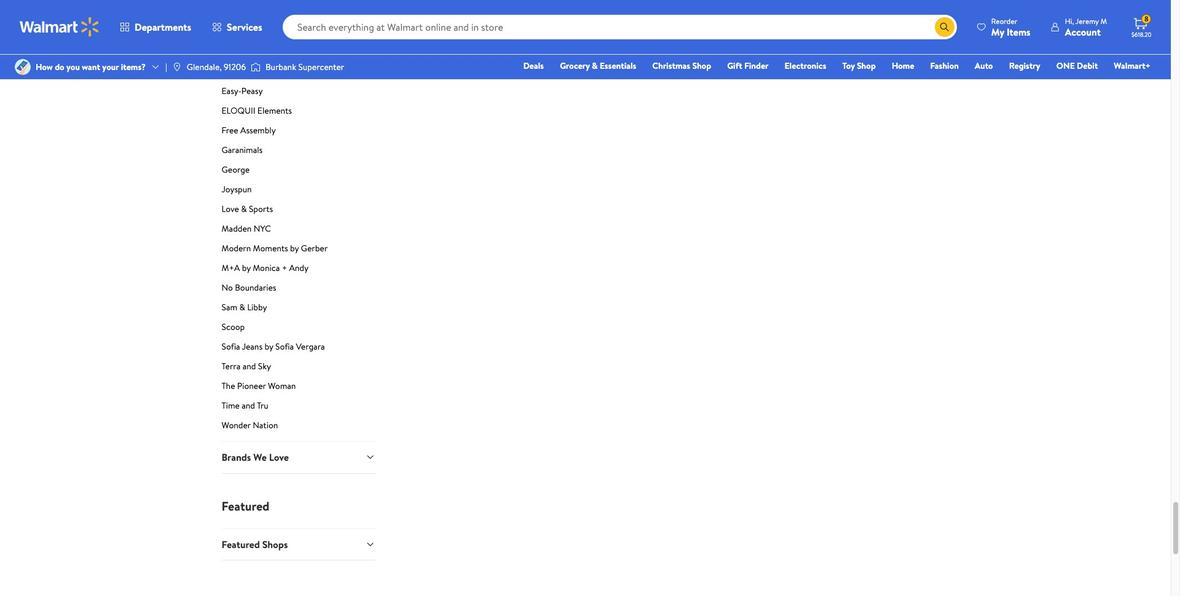 Task type: describe. For each thing, give the bounding box(es) containing it.
boundaries
[[235, 282, 276, 294]]

scoop link
[[222, 321, 375, 338]]

walmart image
[[20, 17, 100, 37]]

sofia jeans by sofia vergara
[[222, 341, 325, 353]]

items?
[[121, 61, 146, 73]]

deals link
[[518, 59, 549, 73]]

walmart+
[[1114, 60, 1151, 72]]

finder
[[744, 60, 769, 72]]

eloquii
[[222, 105, 255, 117]]

91206
[[224, 61, 246, 73]]

shops
[[262, 538, 288, 551]]

of
[[275, 65, 283, 78]]

jeremy
[[1076, 16, 1099, 26]]

scoop
[[222, 321, 245, 333]]

and for sky
[[243, 360, 256, 373]]

the
[[222, 380, 235, 392]]

how
[[36, 61, 53, 73]]

wonder inside wonder nation link
[[222, 419, 251, 432]]

bonobos
[[222, 26, 254, 38]]

gerber
[[301, 242, 328, 255]]

you
[[66, 61, 80, 73]]

joyspun link
[[222, 183, 375, 200]]

glendale, 91206
[[187, 61, 246, 73]]

& for sam
[[239, 301, 245, 314]]

joyspun
[[222, 183, 252, 196]]

bonobos fielder
[[222, 26, 282, 38]]

mine
[[285, 65, 303, 78]]

eloquii elements
[[222, 105, 292, 117]]

fielder
[[256, 26, 282, 38]]

garanimals link
[[222, 144, 375, 161]]

8
[[1144, 14, 1149, 24]]

c.
[[222, 46, 229, 58]]

2 sofia from the left
[[275, 341, 294, 353]]

 image for burbank supercenter
[[251, 61, 261, 73]]

m+a by monica + andy link
[[222, 262, 375, 279]]

by for moments
[[290, 242, 299, 255]]

burbank
[[266, 61, 296, 73]]

easy-peasy link
[[222, 85, 375, 102]]

gift
[[727, 60, 742, 72]]

featured shops button
[[222, 528, 375, 560]]

sky
[[258, 360, 271, 373]]

8 $618.20
[[1132, 14, 1152, 39]]

sam
[[222, 301, 237, 314]]

glendale,
[[187, 61, 222, 73]]

george
[[222, 164, 250, 176]]

m
[[1101, 16, 1107, 26]]

no boundaries
[[222, 282, 276, 294]]

brands we love
[[222, 451, 289, 464]]

peasy
[[241, 85, 263, 97]]

jeans
[[242, 341, 263, 353]]

moments
[[253, 242, 288, 255]]

services
[[227, 20, 262, 34]]

do
[[55, 61, 64, 73]]

madden
[[222, 223, 252, 235]]

modern
[[222, 242, 251, 255]]

one debit
[[1056, 60, 1098, 72]]

the pioneer woman link
[[222, 380, 375, 397]]

free
[[222, 124, 238, 137]]

home link
[[886, 59, 920, 73]]

love inside "dropdown button"
[[269, 451, 289, 464]]

$618.20
[[1132, 30, 1152, 39]]

toy shop link
[[837, 59, 881, 73]]

items
[[1007, 25, 1031, 38]]

elements
[[257, 105, 292, 117]]

0 horizontal spatial love
[[222, 203, 239, 215]]

easy-
[[222, 85, 241, 97]]

brands we love button
[[222, 441, 375, 473]]

the pioneer woman
[[222, 380, 296, 392]]

by for jeans
[[265, 341, 273, 353]]

and for tru
[[242, 400, 255, 412]]

shop for christmas shop
[[692, 60, 711, 72]]

time and tru link
[[222, 400, 375, 417]]

0 horizontal spatial by
[[242, 262, 251, 274]]

 image for glendale, 91206
[[172, 62, 182, 72]]

fashion
[[930, 60, 959, 72]]

reorder
[[991, 16, 1017, 26]]

m+a by monica + andy
[[222, 262, 309, 274]]

supercenter
[[298, 61, 344, 73]]



Task type: locate. For each thing, give the bounding box(es) containing it.
monica
[[253, 262, 280, 274]]

services button
[[202, 12, 273, 42]]

modern moments by gerber
[[222, 242, 328, 255]]

carter's child of mine
[[222, 65, 303, 78]]

1 vertical spatial and
[[242, 400, 255, 412]]

christmas shop link
[[647, 59, 717, 73]]

toy
[[842, 60, 855, 72]]

featured left shops
[[222, 538, 260, 551]]

0 vertical spatial featured
[[222, 498, 269, 514]]

1 vertical spatial featured
[[222, 538, 260, 551]]

essentials
[[600, 60, 636, 72]]

debit
[[1077, 60, 1098, 72]]

sam & libby
[[222, 301, 267, 314]]

 image right the 91206
[[251, 61, 261, 73]]

my
[[991, 25, 1004, 38]]

libby
[[247, 301, 267, 314]]

shop right toy
[[857, 60, 876, 72]]

brands
[[222, 451, 251, 464]]

christmas shop
[[652, 60, 711, 72]]

love right the we
[[269, 451, 289, 464]]

no
[[222, 282, 233, 294]]

2 vertical spatial by
[[265, 341, 273, 353]]

featured for featured shops
[[222, 538, 260, 551]]

registry link
[[1004, 59, 1046, 73]]

c. wonder link
[[222, 46, 375, 63]]

grocery & essentials
[[560, 60, 636, 72]]

by right jeans
[[265, 341, 273, 353]]

love & sports
[[222, 203, 273, 215]]

shop for toy shop
[[857, 60, 876, 72]]

wonder nation
[[222, 419, 278, 432]]

2 featured from the top
[[222, 538, 260, 551]]

electronics
[[785, 60, 826, 72]]

by down madden nyc 'link'
[[290, 242, 299, 255]]

one
[[1056, 60, 1075, 72]]

eloquii elements link
[[222, 105, 375, 122]]

love up 'madden'
[[222, 203, 239, 215]]

wonder inside c. wonder link
[[231, 46, 261, 58]]

sofia jeans by sofia vergara link
[[222, 341, 375, 358]]

featured
[[222, 498, 269, 514], [222, 538, 260, 551]]

by right the m+a
[[242, 262, 251, 274]]

1 horizontal spatial shop
[[857, 60, 876, 72]]

0 vertical spatial &
[[592, 60, 598, 72]]

gift finder link
[[722, 59, 774, 73]]

&
[[592, 60, 598, 72], [241, 203, 247, 215], [239, 301, 245, 314]]

shop right christmas in the right top of the page
[[692, 60, 711, 72]]

search icon image
[[940, 22, 950, 32]]

0 horizontal spatial shop
[[692, 60, 711, 72]]

love & sports link
[[222, 203, 375, 220]]

1 sofia from the left
[[222, 341, 240, 353]]

we
[[253, 451, 267, 464]]

electronics link
[[779, 59, 832, 73]]

grocery & essentials link
[[554, 59, 642, 73]]

and left 'sky'
[[243, 360, 256, 373]]

0 vertical spatial wonder
[[231, 46, 261, 58]]

1 horizontal spatial by
[[265, 341, 273, 353]]

+
[[282, 262, 287, 274]]

Walmart Site-Wide search field
[[283, 15, 957, 39]]

& for love
[[241, 203, 247, 215]]

2 horizontal spatial by
[[290, 242, 299, 255]]

how do you want your items?
[[36, 61, 146, 73]]

Search search field
[[283, 15, 957, 39]]

wonder up the 91206
[[231, 46, 261, 58]]

andy
[[289, 262, 309, 274]]

1 shop from the left
[[692, 60, 711, 72]]

2 shop from the left
[[857, 60, 876, 72]]

madden nyc link
[[222, 223, 375, 240]]

easy-peasy
[[222, 85, 263, 97]]

free assembly
[[222, 124, 276, 137]]

featured inside "dropdown button"
[[222, 538, 260, 551]]

carter's child of mine link
[[222, 65, 375, 82]]

wonder nation link
[[222, 419, 375, 441]]

sports
[[249, 203, 273, 215]]

departments button
[[109, 12, 202, 42]]

wonder down the time
[[222, 419, 251, 432]]

want
[[82, 61, 100, 73]]

1 vertical spatial wonder
[[222, 419, 251, 432]]

fashion link
[[925, 59, 964, 73]]

toy shop
[[842, 60, 876, 72]]

1 horizontal spatial  image
[[251, 61, 261, 73]]

& left sports
[[241, 203, 247, 215]]

1 featured from the top
[[222, 498, 269, 514]]

home
[[892, 60, 914, 72]]

0 horizontal spatial sofia
[[222, 341, 240, 353]]

featured for featured
[[222, 498, 269, 514]]

1 vertical spatial &
[[241, 203, 247, 215]]

and
[[243, 360, 256, 373], [242, 400, 255, 412]]

terra and sky
[[222, 360, 271, 373]]

sofia up terra
[[222, 341, 240, 353]]

& right sam in the left bottom of the page
[[239, 301, 245, 314]]

 image
[[15, 59, 31, 75]]

 image right | at the left of page
[[172, 62, 182, 72]]

account
[[1065, 25, 1101, 38]]

0 horizontal spatial  image
[[172, 62, 182, 72]]

tru
[[257, 400, 268, 412]]

pioneer
[[237, 380, 266, 392]]

by inside "link"
[[265, 341, 273, 353]]

george link
[[222, 164, 375, 181]]

free assembly link
[[222, 124, 375, 141]]

auto
[[975, 60, 993, 72]]

reorder my items
[[991, 16, 1031, 38]]

bonobos fielder link
[[222, 26, 375, 43]]

1 horizontal spatial sofia
[[275, 341, 294, 353]]

2 vertical spatial &
[[239, 301, 245, 314]]

auto link
[[969, 59, 999, 73]]

burbank supercenter
[[266, 61, 344, 73]]

& for grocery
[[592, 60, 598, 72]]

0 vertical spatial love
[[222, 203, 239, 215]]

0 vertical spatial by
[[290, 242, 299, 255]]

1 vertical spatial love
[[269, 451, 289, 464]]

featured shops
[[222, 538, 288, 551]]

sofia down scoop link
[[275, 341, 294, 353]]

grocery
[[560, 60, 590, 72]]

hi, jeremy m account
[[1065, 16, 1107, 38]]

0 vertical spatial and
[[243, 360, 256, 373]]

assembly
[[240, 124, 276, 137]]

sam & libby link
[[222, 301, 375, 318]]

vergara
[[296, 341, 325, 353]]

c. wonder
[[222, 46, 261, 58]]

1 horizontal spatial love
[[269, 451, 289, 464]]

featured up featured shops
[[222, 498, 269, 514]]

garanimals
[[222, 144, 263, 156]]

and left tru
[[242, 400, 255, 412]]

1 vertical spatial by
[[242, 262, 251, 274]]

madden nyc
[[222, 223, 271, 235]]

child
[[253, 65, 273, 78]]

& right grocery
[[592, 60, 598, 72]]

registry
[[1009, 60, 1040, 72]]

 image
[[251, 61, 261, 73], [172, 62, 182, 72]]

time and tru
[[222, 400, 268, 412]]



Task type: vqa. For each thing, say whether or not it's contained in the screenshot.
Clothing to the left
no



